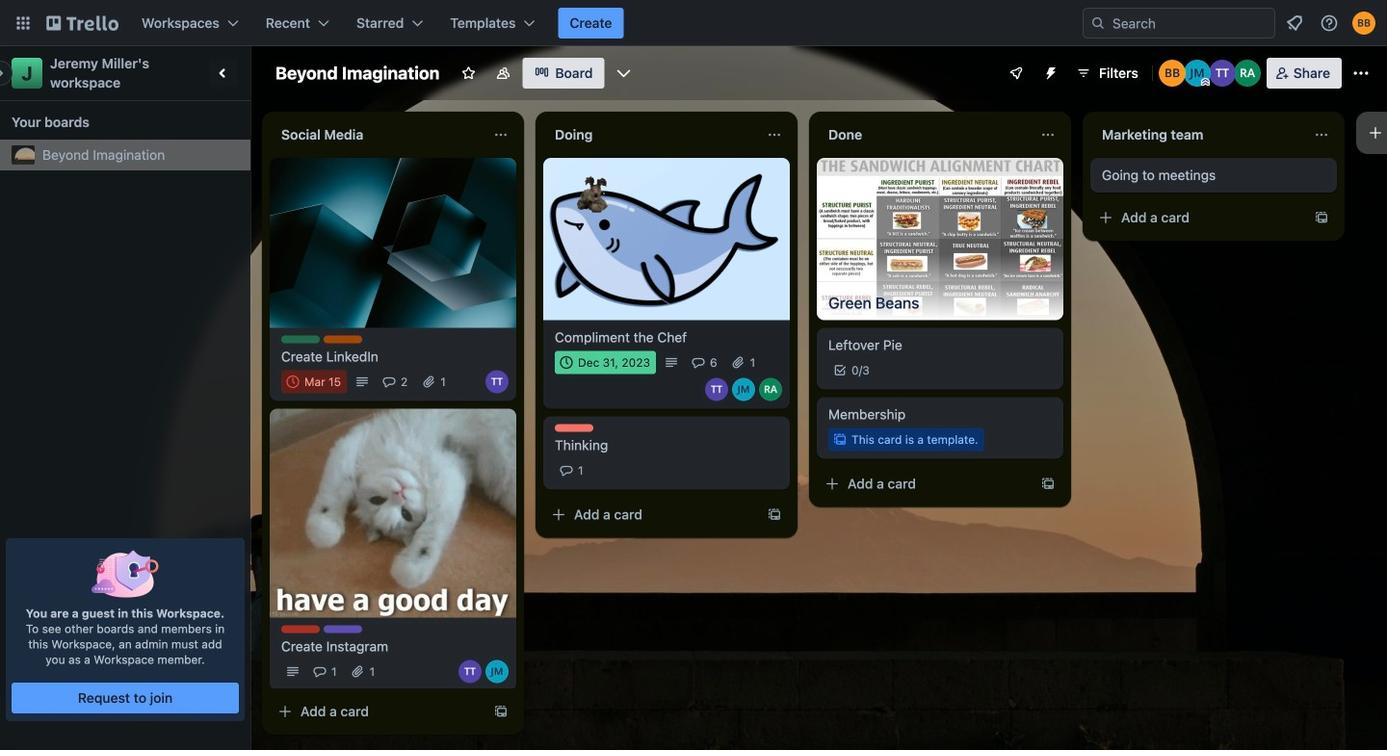 Task type: vqa. For each thing, say whether or not it's contained in the screenshot.
Star or unstar board icon
yes



Task type: describe. For each thing, give the bounding box(es) containing it.
back to home image
[[46, 8, 119, 39]]

your boards with 1 items element
[[12, 111, 229, 134]]

color: orange, title: none image
[[324, 336, 362, 344]]

jeremy miller (jeremymiller198) image for ruby anderson (rubyanderson7) icon at the bottom right of the page
[[732, 378, 756, 401]]

terry turtle (terryturtle) image
[[1209, 60, 1236, 87]]

ruby anderson (rubyanderson7) image
[[1234, 60, 1261, 87]]

power ups image
[[1009, 66, 1025, 81]]

ruby anderson (rubyanderson7) image
[[759, 378, 783, 401]]

workspace visible image
[[496, 66, 511, 81]]

search image
[[1091, 15, 1106, 31]]

star or unstar board image
[[461, 66, 477, 81]]

customize views image
[[614, 64, 634, 83]]

color: red, title: none image
[[281, 626, 320, 634]]

bob builder (bobbuilder40) image
[[1353, 12, 1376, 35]]

0 horizontal spatial terry turtle (terryturtle) image
[[459, 661, 482, 684]]

jeremy miller (jeremymiller198) image for terry turtle (terryturtle) image
[[1184, 60, 1211, 87]]

Search field
[[1083, 8, 1276, 39]]

show menu image
[[1352, 64, 1371, 83]]

primary element
[[0, 0, 1388, 46]]

Board name text field
[[266, 58, 450, 89]]

open information menu image
[[1320, 13, 1340, 33]]

2 horizontal spatial terry turtle (terryturtle) image
[[705, 378, 729, 401]]

https://media1.giphy.com/media/3ov9jucrjra1ggg9vu/100w.gif?cid=ad960664cgd8q560jl16i4tqsq6qk30rgh2t6st4j6ihzo35&ep=v1_stickers_search&rid=100w.gif&ct=s image
[[567, 157, 631, 221]]

2 horizontal spatial create from template… image
[[1315, 210, 1330, 226]]

this member is an admin of this board. image
[[1202, 78, 1210, 87]]



Task type: locate. For each thing, give the bounding box(es) containing it.
0 vertical spatial jeremy miller (jeremymiller198) image
[[1184, 60, 1211, 87]]

0 notifications image
[[1284, 12, 1307, 35]]

None checkbox
[[555, 351, 656, 374]]

1 vertical spatial jeremy miller (jeremymiller198) image
[[732, 378, 756, 401]]

0 horizontal spatial jeremy miller (jeremymiller198) image
[[486, 661, 509, 684]]

create from template… image
[[1041, 477, 1056, 492]]

2 vertical spatial jeremy miller (jeremymiller198) image
[[486, 661, 509, 684]]

0 vertical spatial create from template… image
[[1315, 210, 1330, 226]]

None text field
[[544, 120, 759, 150], [817, 120, 1033, 150], [544, 120, 759, 150], [817, 120, 1033, 150]]

1 horizontal spatial jeremy miller (jeremymiller198) image
[[732, 378, 756, 401]]

1 horizontal spatial create from template… image
[[767, 507, 783, 523]]

color: bold red, title: "thoughts" element
[[555, 425, 594, 432]]

0 horizontal spatial create from template… image
[[493, 705, 509, 720]]

terry turtle (terryturtle) image
[[486, 371, 509, 394], [705, 378, 729, 401], [459, 661, 482, 684]]

2 horizontal spatial jeremy miller (jeremymiller198) image
[[1184, 60, 1211, 87]]

create from template… image
[[1315, 210, 1330, 226], [767, 507, 783, 523], [493, 705, 509, 720]]

None checkbox
[[281, 371, 347, 394]]

2 vertical spatial create from template… image
[[493, 705, 509, 720]]

1 vertical spatial create from template… image
[[767, 507, 783, 523]]

1 horizontal spatial terry turtle (terryturtle) image
[[486, 371, 509, 394]]

jeremy miller (jeremymiller198) image
[[1184, 60, 1211, 87], [732, 378, 756, 401], [486, 661, 509, 684]]

workspace navigation collapse icon image
[[210, 60, 237, 87]]

color: green, title: none image
[[281, 336, 320, 344]]

automation image
[[1036, 58, 1063, 85]]

bob builder (bobbuilder40) image
[[1159, 60, 1186, 87]]

color: purple, title: none image
[[324, 626, 362, 634]]

None text field
[[270, 120, 486, 150], [1091, 120, 1307, 150], [270, 120, 486, 150], [1091, 120, 1307, 150]]



